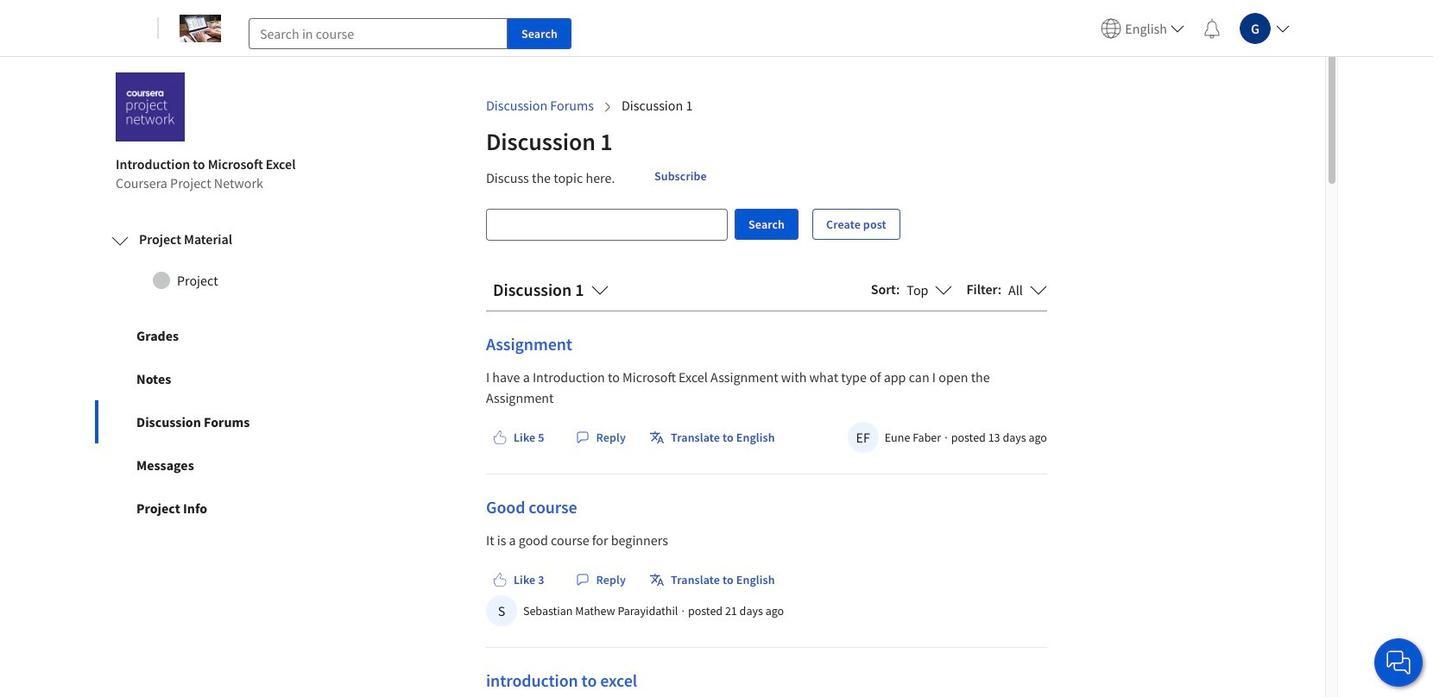Task type: describe. For each thing, give the bounding box(es) containing it.
coursera project network image
[[116, 73, 185, 142]]

name home page | coursera image
[[180, 14, 221, 42]]

Search in course text field
[[249, 18, 508, 49]]



Task type: vqa. For each thing, say whether or not it's contained in the screenshot.
name home page | coursera image
yes



Task type: locate. For each thing, give the bounding box(es) containing it.
Search Input field
[[487, 210, 727, 240]]

help center image
[[1388, 653, 1409, 673]]



